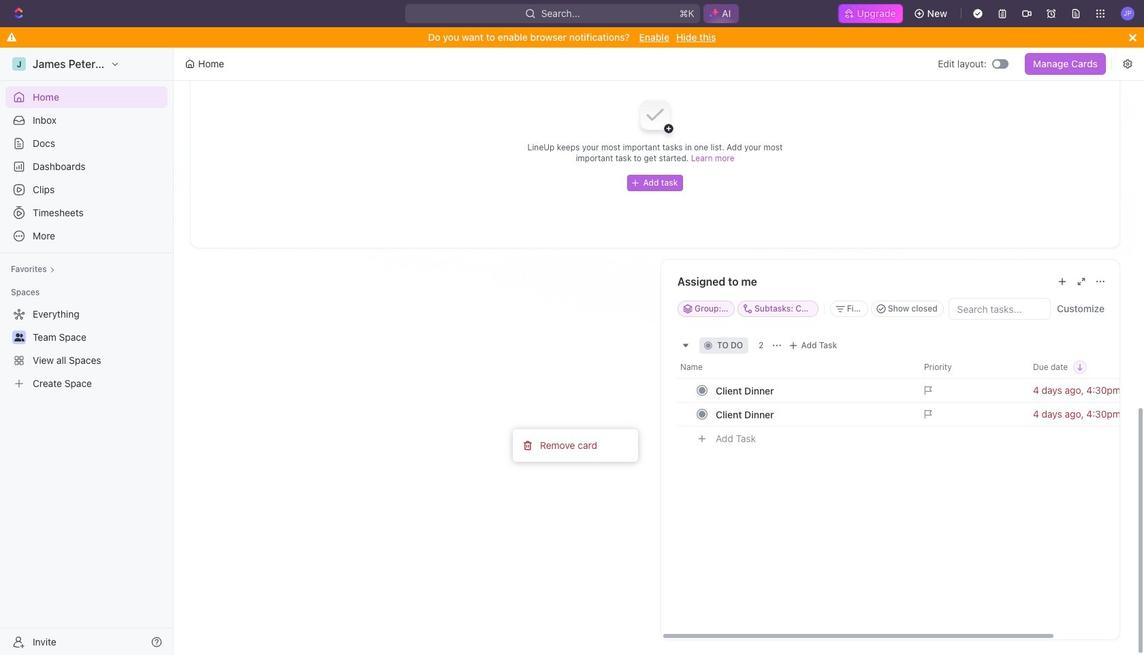 Task type: vqa. For each thing, say whether or not it's contained in the screenshot.
user group icon
no



Task type: locate. For each thing, give the bounding box(es) containing it.
tree
[[5, 304, 168, 395]]



Task type: describe. For each thing, give the bounding box(es) containing it.
sidebar navigation
[[0, 48, 174, 656]]

Search tasks... text field
[[949, 299, 1050, 319]]

tree inside sidebar navigation
[[5, 304, 168, 395]]



